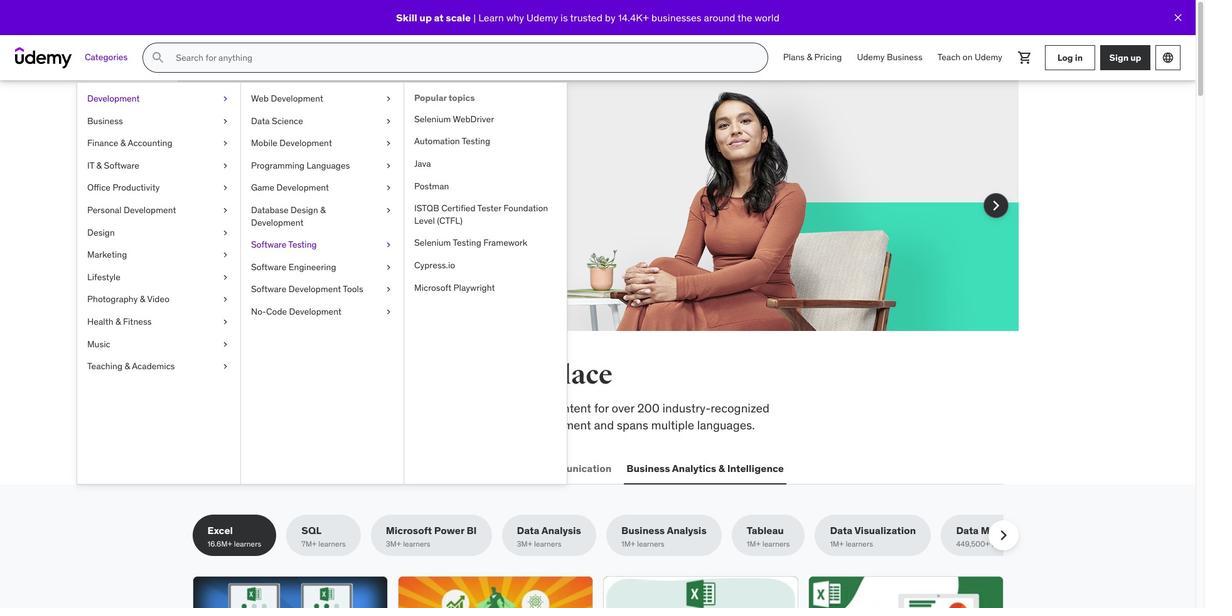 Task type: locate. For each thing, give the bounding box(es) containing it.
1m+ inside data visualization 1m+ learners
[[830, 540, 844, 549]]

3 learners from the left
[[403, 540, 430, 549]]

software up office productivity
[[104, 160, 139, 171]]

0 horizontal spatial you
[[352, 360, 397, 392]]

1m+ for business analysis
[[621, 540, 635, 549]]

xsmall image inside personal development link
[[220, 205, 230, 217]]

development down the categories dropdown button
[[87, 93, 140, 104]]

business analytics & intelligence button
[[624, 454, 786, 484]]

close image
[[1172, 11, 1184, 24]]

xsmall image inside programming languages link
[[384, 160, 394, 172]]

1 vertical spatial the
[[234, 360, 274, 392]]

xsmall image
[[384, 93, 394, 105], [220, 115, 230, 128], [384, 115, 394, 128], [220, 138, 230, 150], [384, 138, 394, 150], [384, 182, 394, 195], [220, 205, 230, 217], [220, 227, 230, 239], [220, 249, 230, 262], [384, 262, 394, 274], [384, 284, 394, 296], [220, 294, 230, 306], [220, 339, 230, 351]]

web development
[[251, 93, 323, 104], [195, 462, 283, 475]]

xsmall image inside health & fitness link
[[220, 316, 230, 329]]

business inside 'link'
[[87, 115, 123, 127]]

learners inside data visualization 1m+ learners
[[846, 540, 873, 549]]

1 learners from the left
[[234, 540, 261, 549]]

it & software link
[[77, 155, 240, 177]]

programming
[[251, 160, 305, 171]]

log
[[1058, 52, 1073, 63]]

0 vertical spatial selenium
[[414, 113, 451, 125]]

7 learners from the left
[[846, 540, 873, 549]]

1 horizontal spatial analysis
[[667, 525, 707, 537]]

microsoft
[[414, 282, 451, 293], [386, 525, 432, 537]]

0 horizontal spatial analysis
[[541, 525, 581, 537]]

it
[[87, 160, 94, 171]]

software for software engineering
[[251, 262, 286, 273]]

java link
[[404, 153, 567, 175]]

businesses
[[651, 11, 702, 24]]

1 horizontal spatial design
[[291, 205, 318, 216]]

xsmall image inside business 'link'
[[220, 115, 230, 128]]

0 horizontal spatial 1m+
[[621, 540, 635, 549]]

testing down webdriver
[[462, 136, 490, 147]]

xsmall image inside teaching & academics link
[[220, 361, 230, 373]]

teach on udemy link
[[930, 43, 1010, 73]]

0 horizontal spatial design
[[87, 227, 115, 238]]

you inside learning that gets you skills for your present (and your future). get started with us.
[[425, 135, 461, 161]]

1 vertical spatial design
[[87, 227, 115, 238]]

1 vertical spatial web development
[[195, 462, 283, 475]]

1m+
[[621, 540, 635, 549], [747, 540, 761, 549], [830, 540, 844, 549]]

prep
[[523, 401, 547, 416]]

web inside web development link
[[251, 93, 269, 104]]

submit search image
[[151, 50, 166, 65]]

1 3m+ from the left
[[386, 540, 401, 549]]

web
[[251, 93, 269, 104], [195, 462, 217, 475]]

leadership button
[[387, 454, 445, 484]]

0 vertical spatial web
[[251, 93, 269, 104]]

1 your from the left
[[286, 166, 309, 181]]

xsmall image inside marketing link
[[220, 249, 230, 262]]

web inside web development button
[[195, 462, 217, 475]]

software down software testing
[[251, 262, 286, 273]]

microsoft inside the microsoft power bi 3m+ learners
[[386, 525, 432, 537]]

development
[[87, 93, 140, 104], [271, 93, 323, 104], [280, 138, 332, 149], [277, 182, 329, 194], [124, 205, 176, 216], [251, 217, 304, 228], [289, 284, 341, 295], [289, 306, 342, 318], [219, 462, 283, 475]]

you up to on the left of the page
[[352, 360, 397, 392]]

2 analysis from the left
[[667, 525, 707, 537]]

14.4k+
[[618, 11, 649, 24]]

xsmall image for business
[[220, 115, 230, 128]]

Search for anything text field
[[173, 47, 752, 68]]

0 vertical spatial in
[[1075, 52, 1083, 63]]

2 selenium from the top
[[414, 237, 451, 249]]

& right health
[[115, 316, 121, 328]]

data inside the data modeling 449,500+ learners
[[956, 525, 979, 537]]

learners inside sql 7m+ learners
[[318, 540, 346, 549]]

testing for automation
[[462, 136, 490, 147]]

business inside business analysis 1m+ learners
[[621, 525, 665, 537]]

1 vertical spatial in
[[467, 360, 492, 392]]

microsoft down cypress.io
[[414, 282, 451, 293]]

xsmall image inside data science link
[[384, 115, 394, 128]]

excel
[[207, 525, 233, 537]]

productivity
[[113, 182, 160, 194]]

rounded
[[406, 418, 451, 433]]

& right analytics
[[719, 462, 725, 475]]

udemy right pricing
[[857, 52, 885, 63]]

xsmall image for it & software
[[220, 160, 230, 172]]

selenium down popular
[[414, 113, 451, 125]]

your up game development
[[286, 166, 309, 181]]

1 vertical spatial web
[[195, 462, 217, 475]]

skills
[[238, 166, 266, 181]]

log in
[[1058, 52, 1083, 63]]

development down engineering
[[289, 284, 341, 295]]

0 horizontal spatial up
[[419, 11, 432, 24]]

xsmall image for office productivity
[[220, 182, 230, 195]]

xsmall image for finance & accounting
[[220, 138, 230, 150]]

categories button
[[77, 43, 135, 73]]

development for the software development tools link
[[289, 284, 341, 295]]

software up software engineering
[[251, 239, 286, 251]]

web development inside button
[[195, 462, 283, 475]]

present
[[312, 166, 353, 181]]

testing up software engineering
[[288, 239, 317, 251]]

1 vertical spatial up
[[1131, 52, 1141, 63]]

& right plans
[[807, 52, 812, 63]]

development up the programming languages
[[280, 138, 332, 149]]

skill
[[396, 11, 417, 24]]

microsoft for playwright
[[414, 282, 451, 293]]

xsmall image for music
[[220, 339, 230, 351]]

mobile
[[251, 138, 277, 149]]

1m+ inside business analysis 1m+ learners
[[621, 540, 635, 549]]

software engineering link
[[241, 257, 404, 279]]

xsmall image inside it & software link
[[220, 160, 230, 172]]

200
[[637, 401, 660, 416]]

udemy
[[526, 11, 558, 24], [857, 52, 885, 63], [975, 52, 1002, 63]]

analysis inside business analysis 1m+ learners
[[667, 525, 707, 537]]

& down game development link on the top of page
[[320, 205, 326, 216]]

software development tools link
[[241, 279, 404, 301]]

selenium webdriver link
[[404, 108, 567, 131]]

2 3m+ from the left
[[517, 540, 532, 549]]

6 learners from the left
[[763, 540, 790, 549]]

data modeling 449,500+ learners
[[956, 525, 1026, 549]]

2 horizontal spatial 1m+
[[830, 540, 844, 549]]

xsmall image inside web development link
[[384, 93, 394, 105]]

2 horizontal spatial udemy
[[975, 52, 1002, 63]]

framework
[[483, 237, 527, 249]]

0 horizontal spatial web
[[195, 462, 217, 475]]

0 vertical spatial up
[[419, 11, 432, 24]]

the left world
[[738, 11, 752, 24]]

finance & accounting link
[[77, 133, 240, 155]]

& for accounting
[[120, 138, 126, 149]]

business inside button
[[627, 462, 670, 475]]

0 vertical spatial you
[[425, 135, 461, 161]]

covering
[[192, 401, 240, 416]]

1 1m+ from the left
[[621, 540, 635, 549]]

16.6m+
[[207, 540, 232, 549]]

1 horizontal spatial 1m+
[[747, 540, 761, 549]]

carousel element
[[177, 80, 1018, 362]]

xsmall image inside game development link
[[384, 182, 394, 195]]

learners inside data analysis 3m+ learners
[[534, 540, 561, 549]]

1 horizontal spatial up
[[1131, 52, 1141, 63]]

design down 'personal'
[[87, 227, 115, 238]]

1 horizontal spatial your
[[382, 166, 405, 181]]

xsmall image for game development
[[384, 182, 394, 195]]

choose a language image
[[1162, 51, 1174, 64]]

2 learners from the left
[[318, 540, 346, 549]]

xsmall image inside mobile development link
[[384, 138, 394, 150]]

xsmall image for database design & development
[[384, 205, 394, 217]]

categories
[[85, 52, 128, 63]]

well-
[[380, 418, 406, 433]]

automation testing link
[[404, 131, 567, 153]]

development down 'office productivity' link
[[124, 205, 176, 216]]

languages.
[[697, 418, 755, 433]]

development up science
[[271, 93, 323, 104]]

& right finance
[[120, 138, 126, 149]]

data inside data analysis 3m+ learners
[[517, 525, 539, 537]]

development inside database design & development
[[251, 217, 304, 228]]

xsmall image inside 'office productivity' link
[[220, 182, 230, 195]]

0 horizontal spatial the
[[234, 360, 274, 392]]

& for fitness
[[115, 316, 121, 328]]

development down certifications,
[[219, 462, 283, 475]]

business for business analysis 1m+ learners
[[621, 525, 665, 537]]

skills up workplace
[[279, 360, 347, 392]]

1 horizontal spatial web
[[251, 93, 269, 104]]

istqb
[[414, 203, 439, 214]]

1 horizontal spatial for
[[594, 401, 609, 416]]

udemy inside "link"
[[975, 52, 1002, 63]]

xsmall image
[[220, 93, 230, 105], [220, 160, 230, 172], [384, 160, 394, 172], [220, 182, 230, 195], [384, 205, 394, 217], [384, 239, 394, 252], [220, 272, 230, 284], [384, 306, 394, 319], [220, 316, 230, 329], [220, 361, 230, 373]]

xsmall image inside the finance & accounting link
[[220, 138, 230, 150]]

& right teaching
[[125, 361, 130, 372]]

microsoft inside microsoft playwright link
[[414, 282, 451, 293]]

why
[[506, 11, 524, 24]]

design inside database design & development
[[291, 205, 318, 216]]

web down certifications,
[[195, 462, 217, 475]]

1 vertical spatial for
[[594, 401, 609, 416]]

video
[[147, 294, 169, 305]]

7m+
[[301, 540, 317, 549]]

xsmall image for lifestyle
[[220, 272, 230, 284]]

get
[[449, 166, 468, 181]]

0 vertical spatial web development
[[251, 93, 323, 104]]

up right sign
[[1131, 52, 1141, 63]]

web development up science
[[251, 93, 323, 104]]

1 horizontal spatial 3m+
[[517, 540, 532, 549]]

1 analysis from the left
[[541, 525, 581, 537]]

analysis inside data analysis 3m+ learners
[[541, 525, 581, 537]]

3m+ inside the microsoft power bi 3m+ learners
[[386, 540, 401, 549]]

& for pricing
[[807, 52, 812, 63]]

xsmall image for personal development
[[220, 205, 230, 217]]

up for sign
[[1131, 52, 1141, 63]]

programming languages
[[251, 160, 350, 171]]

1 horizontal spatial in
[[1075, 52, 1083, 63]]

for inside learning that gets you skills for your present (and your future). get started with us.
[[269, 166, 283, 181]]

game
[[251, 182, 274, 194]]

shopping cart with 0 items image
[[1017, 50, 1033, 65]]

development inside button
[[219, 462, 283, 475]]

1 selenium from the top
[[414, 113, 451, 125]]

0 horizontal spatial for
[[269, 166, 283, 181]]

1 vertical spatial you
[[352, 360, 397, 392]]

0 horizontal spatial 3m+
[[386, 540, 401, 549]]

1 vertical spatial selenium
[[414, 237, 451, 249]]

2 1m+ from the left
[[747, 540, 761, 549]]

0 vertical spatial design
[[291, 205, 318, 216]]

& inside database design & development
[[320, 205, 326, 216]]

xsmall image for photography & video
[[220, 294, 230, 306]]

sign up link
[[1100, 45, 1151, 70]]

design
[[291, 205, 318, 216], [87, 227, 115, 238]]

data right bi
[[517, 525, 539, 537]]

in up including on the bottom
[[467, 360, 492, 392]]

supports
[[330, 418, 377, 433]]

photography & video link
[[77, 289, 240, 311]]

including
[[471, 401, 520, 416]]

playwright
[[454, 282, 495, 293]]

personal
[[87, 205, 122, 216]]

development for mobile development link
[[280, 138, 332, 149]]

1 horizontal spatial you
[[425, 135, 461, 161]]

software up code at bottom
[[251, 284, 286, 295]]

& right the 'it'
[[96, 160, 102, 171]]

0 vertical spatial microsoft
[[414, 282, 451, 293]]

the up the critical on the bottom left
[[234, 360, 274, 392]]

xsmall image for software engineering
[[384, 262, 394, 274]]

& for video
[[140, 294, 145, 305]]

development for game development link on the top of page
[[277, 182, 329, 194]]

development down database on the left top of page
[[251, 217, 304, 228]]

marketing
[[87, 249, 127, 261]]

1 vertical spatial skills
[[339, 401, 366, 416]]

for up game
[[269, 166, 283, 181]]

web development link
[[241, 88, 404, 110]]

3 1m+ from the left
[[830, 540, 844, 549]]

xsmall image for no-code development
[[384, 306, 394, 319]]

teaching & academics link
[[77, 356, 240, 378]]

selenium for selenium webdriver
[[414, 113, 451, 125]]

microsoft left power
[[386, 525, 432, 537]]

over
[[612, 401, 635, 416]]

0 vertical spatial skills
[[279, 360, 347, 392]]

data up the mobile
[[251, 115, 270, 127]]

selenium
[[414, 113, 451, 125], [414, 237, 451, 249]]

you for gets
[[425, 135, 461, 161]]

scale
[[446, 11, 471, 24]]

xsmall image inside development link
[[220, 93, 230, 105]]

you up the get
[[425, 135, 461, 161]]

xsmall image inside lifestyle link
[[220, 272, 230, 284]]

web development down certifications,
[[195, 462, 283, 475]]

learners inside business analysis 1m+ learners
[[637, 540, 664, 549]]

xsmall image inside music link
[[220, 339, 230, 351]]

0 horizontal spatial your
[[286, 166, 309, 181]]

0 vertical spatial the
[[738, 11, 752, 24]]

software for software testing
[[251, 239, 286, 251]]

learners inside excel 16.6m+ learners
[[234, 540, 261, 549]]

xsmall image inside photography & video "link"
[[220, 294, 230, 306]]

plans & pricing
[[783, 52, 842, 63]]

skills up supports
[[339, 401, 366, 416]]

up left at
[[419, 11, 432, 24]]

popular topics
[[414, 92, 475, 104]]

technical
[[382, 401, 430, 416]]

& for academics
[[125, 361, 130, 372]]

udemy left is
[[526, 11, 558, 24]]

0 horizontal spatial udemy
[[526, 11, 558, 24]]

for up and
[[594, 401, 609, 416]]

no-
[[251, 306, 266, 318]]

xsmall image inside design link
[[220, 227, 230, 239]]

your right (and
[[382, 166, 405, 181]]

teach
[[938, 52, 961, 63]]

4 learners from the left
[[534, 540, 561, 549]]

world
[[755, 11, 780, 24]]

academics
[[132, 361, 175, 372]]

next image
[[986, 196, 1006, 216]]

& left video
[[140, 294, 145, 305]]

in right log at right top
[[1075, 52, 1083, 63]]

plans & pricing link
[[776, 43, 850, 73]]

xsmall image inside no-code development link
[[384, 306, 394, 319]]

teaching & academics
[[87, 361, 175, 372]]

1 vertical spatial microsoft
[[386, 525, 432, 537]]

data left visualization
[[830, 525, 853, 537]]

xsmall image inside software testing link
[[384, 239, 394, 252]]

data inside data visualization 1m+ learners
[[830, 525, 853, 537]]

learners inside the microsoft power bi 3m+ learners
[[403, 540, 430, 549]]

web for web development button
[[195, 462, 217, 475]]

8 learners from the left
[[992, 540, 1019, 549]]

data up 449,500+
[[956, 525, 979, 537]]

xsmall image for web development
[[384, 93, 394, 105]]

0 vertical spatial for
[[269, 166, 283, 181]]

xsmall image inside the software development tools link
[[384, 284, 394, 296]]

5 learners from the left
[[637, 540, 664, 549]]

xsmall image inside software engineering link
[[384, 262, 394, 274]]

udemy right "on"
[[975, 52, 1002, 63]]

xsmall image for health & fitness
[[220, 316, 230, 329]]

web up data science
[[251, 93, 269, 104]]

testing down (ctfl)
[[453, 237, 481, 249]]

development down the programming languages
[[277, 182, 329, 194]]

xsmall image inside database design & development link
[[384, 205, 394, 217]]

learners
[[234, 540, 261, 549], [318, 540, 346, 549], [403, 540, 430, 549], [534, 540, 561, 549], [637, 540, 664, 549], [763, 540, 790, 549], [846, 540, 873, 549], [992, 540, 1019, 549]]

selenium up cypress.io
[[414, 237, 451, 249]]

learning
[[238, 135, 330, 161]]

data science
[[251, 115, 303, 127]]

xsmall image for software testing
[[384, 239, 394, 252]]

& inside "link"
[[140, 294, 145, 305]]

testing for selenium
[[453, 237, 481, 249]]

you for skills
[[352, 360, 397, 392]]

design down us.
[[291, 205, 318, 216]]

music link
[[77, 334, 240, 356]]



Task type: vqa. For each thing, say whether or not it's contained in the screenshot.
(411,399 Ratings)
no



Task type: describe. For each thing, give the bounding box(es) containing it.
leadership
[[389, 462, 442, 475]]

all the skills you need in one place
[[192, 360, 613, 392]]

automation testing
[[414, 136, 490, 147]]

business analytics & intelligence
[[627, 462, 784, 475]]

data science link
[[241, 110, 404, 133]]

3m+ inside data analysis 3m+ learners
[[517, 540, 532, 549]]

is
[[561, 11, 568, 24]]

selenium testing framework
[[414, 237, 527, 249]]

tester
[[477, 203, 501, 214]]

learners inside tableau 1m+ learners
[[763, 540, 790, 549]]

game development
[[251, 182, 329, 194]]

workplace
[[282, 401, 336, 416]]

software for software development tools
[[251, 284, 286, 295]]

topics
[[449, 92, 475, 104]]

(ctfl)
[[437, 215, 463, 226]]

data visualization 1m+ learners
[[830, 525, 916, 549]]

development for personal development link
[[124, 205, 176, 216]]

development for web development link
[[271, 93, 323, 104]]

web development for web development link
[[251, 93, 323, 104]]

web for web development link
[[251, 93, 269, 104]]

content
[[550, 401, 591, 416]]

sql 7m+ learners
[[301, 525, 346, 549]]

selenium testing framework link
[[404, 232, 567, 255]]

topic filters element
[[192, 515, 1041, 557]]

personal development
[[87, 205, 176, 216]]

intelligence
[[727, 462, 784, 475]]

udemy image
[[15, 47, 72, 68]]

fitness
[[123, 316, 152, 328]]

data for visualization
[[830, 525, 853, 537]]

and
[[594, 418, 614, 433]]

trusted
[[570, 11, 603, 24]]

selenium for selenium testing framework
[[414, 237, 451, 249]]

tools
[[343, 284, 363, 295]]

1m+ inside tableau 1m+ learners
[[747, 540, 761, 549]]

data for science
[[251, 115, 270, 127]]

modeling
[[981, 525, 1026, 537]]

data for analysis
[[517, 525, 539, 537]]

popular
[[414, 92, 447, 104]]

(and
[[356, 166, 379, 181]]

for inside covering critical workplace skills to technical topics, including prep content for over 200 industry-recognized certifications, our catalog supports well-rounded professional development and spans multiple languages.
[[594, 401, 609, 416]]

development link
[[77, 88, 240, 110]]

postman
[[414, 181, 449, 192]]

xsmall image for marketing
[[220, 249, 230, 262]]

xsmall image for mobile development
[[384, 138, 394, 150]]

started
[[238, 183, 276, 198]]

recognized
[[711, 401, 770, 416]]

analytics
[[672, 462, 716, 475]]

gets
[[379, 135, 421, 161]]

health & fitness
[[87, 316, 152, 328]]

xsmall image for software development tools
[[384, 284, 394, 296]]

xsmall image for programming languages
[[384, 160, 394, 172]]

next image
[[993, 526, 1013, 546]]

business link
[[77, 110, 240, 133]]

our
[[268, 418, 285, 433]]

skills inside covering critical workplace skills to technical topics, including prep content for over 200 industry-recognized certifications, our catalog supports well-rounded professional development and spans multiple languages.
[[339, 401, 366, 416]]

us.
[[304, 183, 319, 198]]

xsmall image for data science
[[384, 115, 394, 128]]

need
[[402, 360, 463, 392]]

tableau
[[747, 525, 784, 537]]

at
[[434, 11, 444, 24]]

sign
[[1109, 52, 1129, 63]]

|
[[473, 11, 476, 24]]

development
[[522, 418, 591, 433]]

1 horizontal spatial the
[[738, 11, 752, 24]]

mobile development link
[[241, 133, 404, 155]]

learners inside the data modeling 449,500+ learners
[[992, 540, 1019, 549]]

learning that gets you skills for your present (and your future). get started with us.
[[238, 135, 468, 198]]

that
[[334, 135, 375, 161]]

istqb certified tester foundation level (ctfl) link
[[404, 198, 567, 232]]

web development for web development button
[[195, 462, 283, 475]]

learn
[[478, 11, 504, 24]]

udemy business
[[857, 52, 923, 63]]

engineering
[[289, 262, 336, 273]]

data for modeling
[[956, 525, 979, 537]]

microsoft for power
[[386, 525, 432, 537]]

selenium webdriver
[[414, 113, 494, 125]]

place
[[547, 360, 613, 392]]

it & software
[[87, 160, 139, 171]]

marketing link
[[77, 244, 240, 267]]

business for business
[[87, 115, 123, 127]]

xsmall image for teaching & academics
[[220, 361, 230, 373]]

& for software
[[96, 160, 102, 171]]

to
[[369, 401, 379, 416]]

office
[[87, 182, 110, 194]]

music
[[87, 339, 110, 350]]

photography
[[87, 294, 138, 305]]

no-code development link
[[241, 301, 404, 324]]

1 horizontal spatial udemy
[[857, 52, 885, 63]]

up for skill
[[419, 11, 432, 24]]

data analysis 3m+ learners
[[517, 525, 581, 549]]

mobile development
[[251, 138, 332, 149]]

with
[[279, 183, 301, 198]]

udemy business link
[[850, 43, 930, 73]]

no-code development
[[251, 306, 342, 318]]

web development button
[[192, 454, 285, 484]]

game development link
[[241, 177, 404, 200]]

lifestyle link
[[77, 267, 240, 289]]

analysis for data analysis
[[541, 525, 581, 537]]

software testing
[[251, 239, 317, 251]]

development down the software development tools link
[[289, 306, 342, 318]]

power
[[434, 525, 464, 537]]

testing for software
[[288, 239, 317, 251]]

one
[[497, 360, 542, 392]]

skill up at scale | learn why udemy is trusted by 14.4k+ businesses around the world
[[396, 11, 780, 24]]

java
[[414, 158, 431, 169]]

plans
[[783, 52, 805, 63]]

future).
[[407, 166, 446, 181]]

pricing
[[814, 52, 842, 63]]

communication
[[535, 462, 612, 475]]

2 your from the left
[[382, 166, 405, 181]]

microsoft playwright
[[414, 282, 495, 293]]

cypress.io
[[414, 260, 455, 271]]

sql
[[301, 525, 321, 537]]

sign up
[[1109, 52, 1141, 63]]

& inside button
[[719, 462, 725, 475]]

software development tools
[[251, 284, 363, 295]]

xsmall image for design
[[220, 227, 230, 239]]

programming languages link
[[241, 155, 404, 177]]

software testing element
[[404, 83, 567, 485]]

health & fitness link
[[77, 311, 240, 334]]

catalog
[[288, 418, 327, 433]]

business for business analytics & intelligence
[[627, 462, 670, 475]]

0 horizontal spatial in
[[467, 360, 492, 392]]

microsoft playwright link
[[404, 277, 567, 299]]

xsmall image for development
[[220, 93, 230, 105]]

critical
[[243, 401, 279, 416]]

1m+ for data visualization
[[830, 540, 844, 549]]

professional
[[454, 418, 519, 433]]

development for web development button
[[219, 462, 283, 475]]

analysis for business analysis
[[667, 525, 707, 537]]



